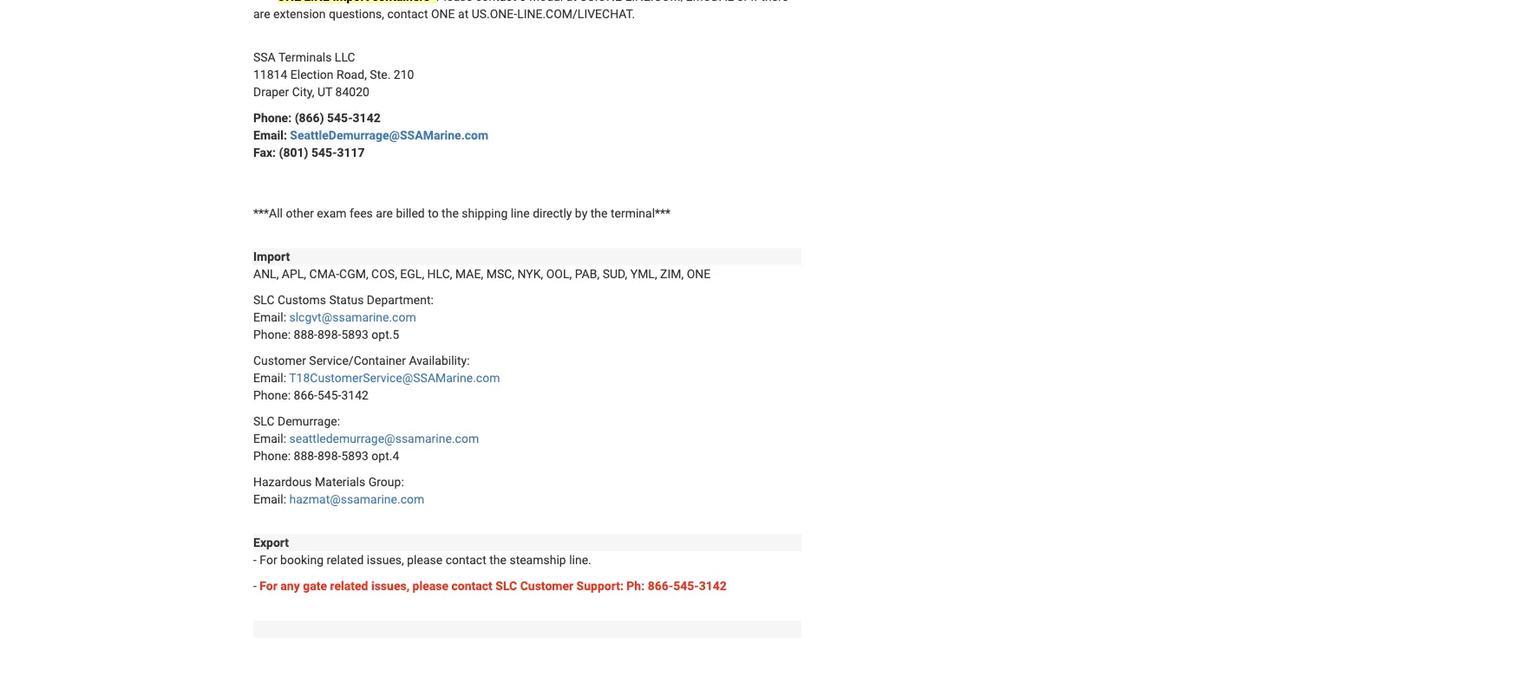 Task type: vqa. For each thing, say whether or not it's contained in the screenshot.
as at the top right
no



Task type: describe. For each thing, give the bounding box(es) containing it.
5893 inside slc demurrage: email: seattledemurrage@ssamarine.com phone: 888-898-5893 opt.4
[[341, 449, 369, 463]]

3142 inside phone: (866) 545-3142 email: seattledemurrage@ssamarine.com fax: (801) 545-3117
[[353, 111, 381, 125]]

11814
[[253, 67, 287, 82]]

898- inside slc customs status department: email: slcgvt@ssamarine.com phone: 888-898-5893 opt.5
[[317, 327, 341, 342]]

1 horizontal spatial 866-
[[648, 579, 673, 593]]

545- right ph:
[[673, 579, 699, 593]]

slc customs status department: email: slcgvt@ssamarine.com phone: 888-898-5893 opt.5
[[253, 293, 434, 342]]

slcgvt@ssamarine.com link
[[289, 310, 416, 324]]

1 vertical spatial issues,
[[371, 579, 410, 593]]

seattledemurrage@ssamarine.com link
[[290, 128, 488, 142]]

demurrage:
[[278, 414, 340, 429]]

opt.4
[[372, 449, 399, 463]]

3142 inside customer service /container availability: email: t18customerservice@ssamarine.com phone: 866-545-3142
[[341, 388, 369, 403]]

- for booking related issues, please contact the steamship line.
[[253, 553, 591, 567]]

ste.
[[370, 67, 391, 82]]

fees are
[[350, 206, 393, 220]]

1 horizontal spatial the
[[489, 553, 507, 567]]

msc,
[[486, 267, 514, 281]]

seattledemurrage@ssamarine.com
[[289, 432, 479, 446]]

other
[[286, 206, 314, 220]]

slc for slc customs status department: email: slcgvt@ssamarine.com phone: 888-898-5893 opt.5
[[253, 293, 275, 307]]

llc
[[335, 50, 355, 64]]

seattledemurrage@ssamarine.com link
[[289, 432, 479, 446]]

line.
[[569, 553, 591, 567]]

0 vertical spatial please
[[407, 553, 443, 567]]

slcgvt@ssamarine.com
[[289, 310, 416, 324]]

gate
[[303, 579, 327, 593]]

hazmat@ssamarine.com link
[[289, 492, 424, 507]]

slc demurrage: email: seattledemurrage@ssamarine.com phone: 888-898-5893 opt.4
[[253, 414, 479, 463]]

hazardous materials group: email: hazmat@ssamarine.com
[[253, 475, 424, 507]]

210
[[394, 67, 414, 82]]

2 horizontal spatial the
[[591, 206, 608, 220]]

0 horizontal spatial the
[[442, 206, 459, 220]]

line.com/emodal
[[625, 0, 734, 3]]

cos,
[[371, 267, 397, 281]]

hazardous
[[253, 475, 312, 489]]

phone: (866) 545-3142 email: seattledemurrage@ssamarine.com fax: (801) 545-3117
[[253, 111, 488, 160]]

questions,
[[329, 7, 384, 21]]

slc for slc demurrage: email: seattledemurrage@ssamarine.com phone: 888-898-5893 opt.4
[[253, 414, 275, 429]]

contact up - for any gate related issues, please contact slc customer support: ph: 866-545-3142
[[446, 553, 486, 567]]

cgm,
[[339, 267, 368, 281]]

898- inside slc demurrage: email: seattledemurrage@ssamarine.com phone: 888-898-5893 opt.4
[[317, 449, 341, 463]]

hazmat@ssamarine.com
[[289, 492, 424, 507]]

terminals
[[278, 50, 332, 64]]

84020
[[335, 85, 369, 99]]

terminal***
[[611, 206, 671, 220]]

group:
[[368, 475, 404, 489]]

ssa
[[253, 50, 276, 64]]

hlc,
[[427, 267, 452, 281]]

draper
[[253, 85, 289, 99]]

- for any gate related issues, please contact slc customer support: ph: 866-545-3142
[[253, 579, 727, 593]]

if
[[751, 0, 758, 3]]

pab,
[[575, 267, 600, 281]]

customer support:
[[520, 579, 624, 593]]

contact right questions,
[[387, 7, 428, 21]]

please
[[436, 0, 472, 3]]

/container
[[349, 353, 406, 368]]

city,
[[292, 85, 314, 99]]

cma-
[[309, 267, 339, 281]]

contact left e-
[[475, 0, 516, 3]]

line
[[511, 206, 530, 220]]

status
[[329, 293, 364, 307]]

phone: inside customer service /container availability: email: t18customerservice@ssamarine.com phone: 866-545-3142
[[253, 388, 291, 403]]

to
[[428, 206, 439, 220]]

ph:
[[627, 579, 645, 593]]

service
[[309, 353, 349, 368]]

please contact e-modal at us.one-line.com/emodal or if there are extension questions, contact one at us.one-line.com/livechat.
[[253, 0, 789, 21]]

by
[[575, 206, 588, 220]]

availability:
[[409, 353, 470, 368]]

customs
[[278, 293, 326, 307]]

phone: inside phone: (866) 545-3142 email: seattledemurrage@ssamarine.com fax: (801) 545-3117
[[253, 111, 292, 125]]

t18customerservice@ssamarine.com link
[[289, 371, 500, 385]]

***all
[[253, 206, 283, 220]]

- for - for any gate related issues, please contact slc customer support: ph: 866-545-3142
[[253, 579, 257, 593]]



Task type: locate. For each thing, give the bounding box(es) containing it.
seattledemurrage@ssamarine.com
[[290, 128, 488, 142]]

888- inside slc customs status department: email: slcgvt@ssamarine.com phone: 888-898-5893 opt.5
[[294, 327, 317, 342]]

for left any
[[260, 579, 277, 593]]

0 vertical spatial one
[[431, 7, 455, 21]]

0 horizontal spatial us.one-
[[472, 7, 517, 21]]

0 vertical spatial for
[[260, 553, 277, 567]]

3142 down /container
[[341, 388, 369, 403]]

1 vertical spatial 866-
[[648, 579, 673, 593]]

t18customerservice@ssamarine.com
[[289, 371, 500, 385]]

0 horizontal spatial one
[[431, 7, 455, 21]]

us.one-
[[580, 0, 625, 3], [472, 7, 517, 21]]

1 email: from the top
[[253, 128, 287, 142]]

phone:
[[253, 111, 292, 125], [253, 327, 291, 342], [253, 388, 291, 403], [253, 449, 291, 463]]

866-
[[294, 388, 317, 403], [648, 579, 673, 593]]

- for - for booking related issues, please contact the steamship line.
[[253, 553, 257, 567]]

contact down - for booking related issues, please contact the steamship line.
[[451, 579, 493, 593]]

1 for from the top
[[260, 553, 277, 567]]

contact
[[475, 0, 516, 3], [387, 7, 428, 21], [446, 553, 486, 567], [451, 579, 493, 593]]

2 - from the top
[[253, 579, 257, 593]]

slc left demurrage:
[[253, 414, 275, 429]]

email: for customer
[[253, 371, 286, 385]]

0 horizontal spatial at
[[458, 7, 469, 21]]

5893 up materials
[[341, 449, 369, 463]]

at up line.com/livechat.
[[566, 0, 577, 3]]

related right gate on the bottom of the page
[[330, 579, 368, 593]]

1 vertical spatial for
[[260, 579, 277, 593]]

email: down demurrage:
[[253, 432, 286, 446]]

the right to
[[442, 206, 459, 220]]

888- inside slc demurrage: email: seattledemurrage@ssamarine.com phone: 888-898-5893 opt.4
[[294, 449, 317, 463]]

2 phone: from the top
[[253, 327, 291, 342]]

modal
[[529, 0, 563, 3]]

545- down the 84020
[[327, 111, 353, 125]]

0 vertical spatial 5893
[[341, 327, 369, 342]]

email: down "customs"
[[253, 310, 286, 324]]

email: inside slc customs status department: email: slcgvt@ssamarine.com phone: 888-898-5893 opt.5
[[253, 310, 286, 324]]

0 vertical spatial -
[[253, 553, 257, 567]]

any
[[281, 579, 300, 593]]

3 email: from the top
[[253, 371, 286, 385]]

exam
[[317, 206, 347, 220]]

0 vertical spatial 898-
[[317, 327, 341, 342]]

1 vertical spatial related
[[330, 579, 368, 593]]

issues, down hazmat@ssamarine.com link
[[367, 553, 404, 567]]

- left any
[[253, 579, 257, 593]]

1 vertical spatial please
[[413, 579, 448, 593]]

1 - from the top
[[253, 553, 257, 567]]

road,
[[337, 67, 367, 82]]

the up - for any gate related issues, please contact slc customer support: ph: 866-545-3142
[[489, 553, 507, 567]]

- down export
[[253, 553, 257, 567]]

steamship
[[510, 553, 566, 567]]

phone: inside slc customs status department: email: slcgvt@ssamarine.com phone: 888-898-5893 opt.5
[[253, 327, 291, 342]]

888- down "customs"
[[294, 327, 317, 342]]

import
[[253, 249, 290, 264]]

election
[[290, 67, 334, 82]]

one right 'zim,'
[[687, 267, 711, 281]]

1 vertical spatial 898-
[[317, 449, 341, 463]]

yml,
[[630, 267, 657, 281]]

(866)
[[295, 111, 324, 125]]

545- inside customer service /container availability: email: t18customerservice@ssamarine.com phone: 866-545-3142
[[317, 388, 341, 403]]

directly
[[533, 206, 572, 220]]

1 vertical spatial 3142
[[341, 388, 369, 403]]

export
[[253, 536, 289, 550]]

4 phone: from the top
[[253, 449, 291, 463]]

898- up service
[[317, 327, 341, 342]]

5 email: from the top
[[253, 492, 286, 507]]

phone: down the draper
[[253, 111, 292, 125]]

phone: down customer at the left of page
[[253, 388, 291, 403]]

5893 down slcgvt@ssamarine.com
[[341, 327, 369, 342]]

at
[[566, 0, 577, 3], [458, 7, 469, 21]]

1 horizontal spatial us.one-
[[580, 0, 625, 3]]

ut
[[317, 85, 332, 99]]

2 email: from the top
[[253, 310, 286, 324]]

related up gate on the bottom of the page
[[327, 553, 364, 567]]

5893 inside slc customs status department: email: slcgvt@ssamarine.com phone: 888-898-5893 opt.5
[[341, 327, 369, 342]]

1 898- from the top
[[317, 327, 341, 342]]

1 phone: from the top
[[253, 111, 292, 125]]

or
[[737, 0, 748, 3]]

anl,
[[253, 267, 279, 281]]

customer service /container availability: email: t18customerservice@ssamarine.com phone: 866-545-3142
[[253, 353, 500, 403]]

email: inside hazardous materials group: email: hazmat@ssamarine.com
[[253, 492, 286, 507]]

slc down steamship
[[496, 579, 517, 593]]

slc
[[253, 293, 275, 307], [253, 414, 275, 429], [496, 579, 517, 593]]

1 vertical spatial slc
[[253, 414, 275, 429]]

one down please
[[431, 7, 455, 21]]

opt.5
[[372, 327, 399, 342]]

1 vertical spatial one
[[687, 267, 711, 281]]

2 vertical spatial slc
[[496, 579, 517, 593]]

888- up hazardous
[[294, 449, 317, 463]]

email:
[[253, 128, 287, 142], [253, 310, 286, 324], [253, 371, 286, 385], [253, 432, 286, 446], [253, 492, 286, 507]]

1 vertical spatial 888-
[[294, 449, 317, 463]]

please down - for booking related issues, please contact the steamship line.
[[413, 579, 448, 593]]

***all other exam fees are billed to the shipping line directly by the terminal***
[[253, 206, 671, 220]]

sud,
[[603, 267, 627, 281]]

ssa terminals llc 11814 election road, ste. 210 draper city, ut 84020
[[253, 50, 414, 99]]

us.one- up line.com/livechat.
[[580, 0, 625, 3]]

0 vertical spatial 3142
[[353, 111, 381, 125]]

-
[[253, 553, 257, 567], [253, 579, 257, 593]]

2 898- from the top
[[317, 449, 341, 463]]

0 vertical spatial related
[[327, 553, 364, 567]]

1 vertical spatial -
[[253, 579, 257, 593]]

slc down anl, on the left
[[253, 293, 275, 307]]

1 vertical spatial at
[[458, 7, 469, 21]]

please
[[407, 553, 443, 567], [413, 579, 448, 593]]

please up - for any gate related issues, please contact slc customer support: ph: 866-545-3142
[[407, 553, 443, 567]]

department:
[[367, 293, 434, 307]]

2 vertical spatial 3142
[[699, 579, 727, 593]]

4 email: from the top
[[253, 432, 286, 446]]

0 vertical spatial issues,
[[367, 553, 404, 567]]

email: inside customer service /container availability: email: t18customerservice@ssamarine.com phone: 866-545-3142
[[253, 371, 286, 385]]

3 phone: from the top
[[253, 388, 291, 403]]

866- up demurrage:
[[294, 388, 317, 403]]

mae,
[[455, 267, 483, 281]]

email: for phone:
[[253, 128, 287, 142]]

2 5893 from the top
[[341, 449, 369, 463]]

one inside please contact e-modal at us.one-line.com/emodal or if there are extension questions, contact one at us.one-line.com/livechat.
[[431, 7, 455, 21]]

egl,
[[400, 267, 424, 281]]

line.com/livechat.
[[517, 7, 635, 21]]

0 horizontal spatial 866-
[[294, 388, 317, 403]]

slc inside slc demurrage: email: seattledemurrage@ssamarine.com phone: 888-898-5893 opt.4
[[253, 414, 275, 429]]

ool,
[[546, 267, 572, 281]]

shipping
[[462, 206, 508, 220]]

0 vertical spatial slc
[[253, 293, 275, 307]]

anl, apl, cma-cgm, cos, egl, hlc, mae, msc, nyk, ool, pab, sud, yml, zim, one
[[253, 267, 711, 281]]

2 for from the top
[[260, 579, 277, 593]]

3142 up seattledemurrage@ssamarine.com
[[353, 111, 381, 125]]

customer
[[253, 353, 306, 368]]

related
[[327, 553, 364, 567], [330, 579, 368, 593]]

the right by
[[591, 206, 608, 220]]

1 888- from the top
[[294, 327, 317, 342]]

are
[[253, 7, 270, 21]]

phone: inside slc demurrage: email: seattledemurrage@ssamarine.com phone: 888-898-5893 opt.4
[[253, 449, 291, 463]]

issues, down - for booking related issues, please contact the steamship line.
[[371, 579, 410, 593]]

888-
[[294, 327, 317, 342], [294, 449, 317, 463]]

0 vertical spatial at
[[566, 0, 577, 3]]

3142 right ph:
[[699, 579, 727, 593]]

1 horizontal spatial at
[[566, 0, 577, 3]]

898- up materials
[[317, 449, 341, 463]]

nyk,
[[517, 267, 543, 281]]

3117
[[337, 145, 365, 160]]

us.one- down please
[[472, 7, 517, 21]]

issues,
[[367, 553, 404, 567], [371, 579, 410, 593]]

1 5893 from the top
[[341, 327, 369, 342]]

email: inside slc demurrage: email: seattledemurrage@ssamarine.com phone: 888-898-5893 opt.4
[[253, 432, 286, 446]]

billed
[[396, 206, 425, 220]]

545- up demurrage:
[[317, 388, 341, 403]]

zim,
[[660, 267, 684, 281]]

0 vertical spatial 888-
[[294, 327, 317, 342]]

545-
[[327, 111, 353, 125], [311, 145, 337, 160], [317, 388, 341, 403], [673, 579, 699, 593]]

the
[[442, 206, 459, 220], [591, 206, 608, 220], [489, 553, 507, 567]]

email: inside phone: (866) 545-3142 email: seattledemurrage@ssamarine.com fax: (801) 545-3117
[[253, 128, 287, 142]]

phone: up hazardous
[[253, 449, 291, 463]]

1 vertical spatial us.one-
[[472, 7, 517, 21]]

email: up "fax:"
[[253, 128, 287, 142]]

for for any
[[260, 579, 277, 593]]

email: down hazardous
[[253, 492, 286, 507]]

email: down customer at the left of page
[[253, 371, 286, 385]]

extension
[[273, 7, 326, 21]]

apl,
[[282, 267, 306, 281]]

0 vertical spatial us.one-
[[580, 0, 625, 3]]

866- right ph:
[[648, 579, 673, 593]]

booking
[[280, 553, 324, 567]]

for
[[260, 553, 277, 567], [260, 579, 277, 593]]

materials
[[315, 475, 365, 489]]

545- right (801)
[[311, 145, 337, 160]]

for for booking
[[260, 553, 277, 567]]

email: for slc
[[253, 310, 286, 324]]

at down please
[[458, 7, 469, 21]]

e-
[[519, 0, 529, 3]]

1 vertical spatial 5893
[[341, 449, 369, 463]]

slc inside slc customs status department: email: slcgvt@ssamarine.com phone: 888-898-5893 opt.5
[[253, 293, 275, 307]]

for down export
[[260, 553, 277, 567]]

2 888- from the top
[[294, 449, 317, 463]]

(801)
[[279, 145, 308, 160]]

1 horizontal spatial one
[[687, 267, 711, 281]]

fax:
[[253, 145, 276, 160]]

there
[[761, 0, 789, 3]]

866- inside customer service /container availability: email: t18customerservice@ssamarine.com phone: 866-545-3142
[[294, 388, 317, 403]]

3142
[[353, 111, 381, 125], [341, 388, 369, 403], [699, 579, 727, 593]]

0 vertical spatial 866-
[[294, 388, 317, 403]]

phone: up customer at the left of page
[[253, 327, 291, 342]]

898-
[[317, 327, 341, 342], [317, 449, 341, 463]]



